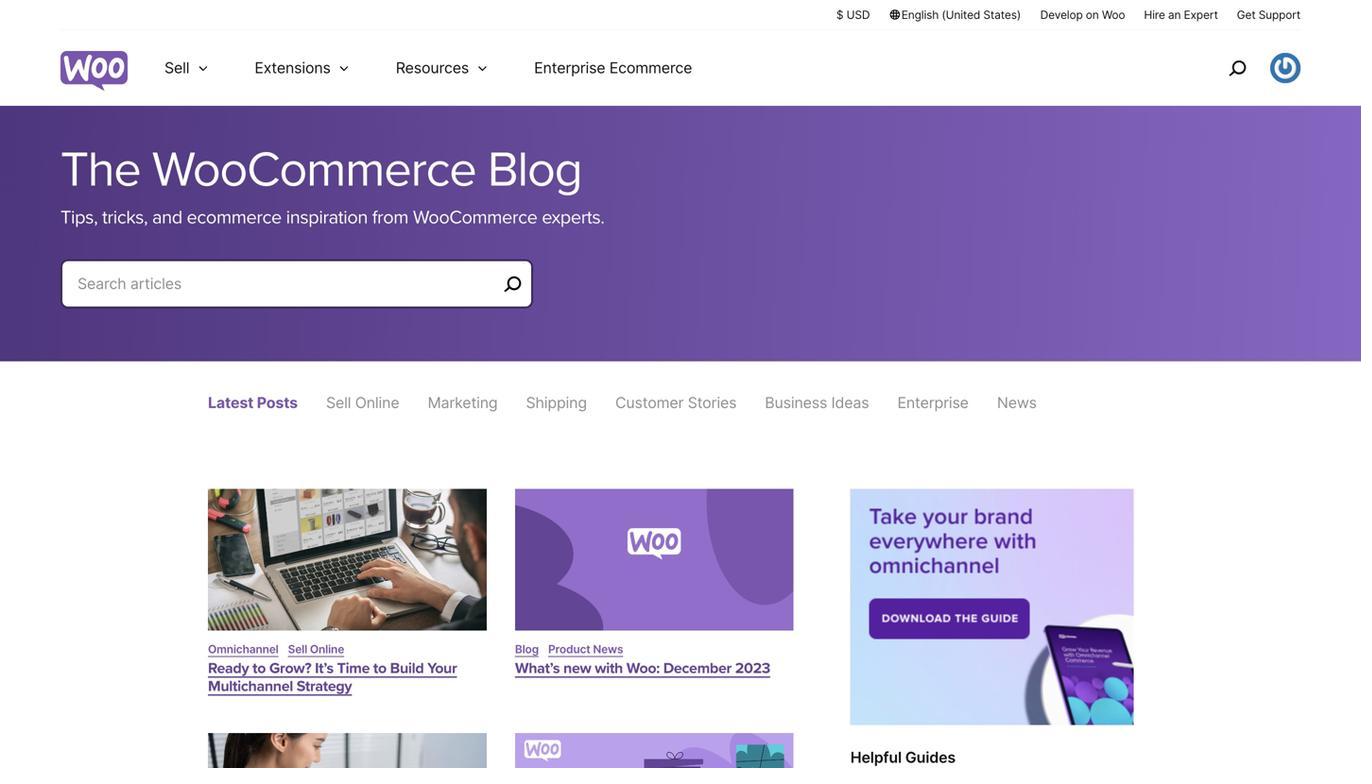 Task type: vqa. For each thing, say whether or not it's contained in the screenshot.
OPEN ACCOUNT MENU image
yes



Task type: locate. For each thing, give the bounding box(es) containing it.
1 horizontal spatial online
[[355, 394, 400, 412]]

blog product news what's new with woo: december 2023
[[515, 643, 771, 678]]

blog up the what's
[[515, 643, 539, 657]]

0 vertical spatial woocommerce
[[152, 140, 476, 200]]

from
[[372, 206, 409, 229]]

multichannel
[[208, 678, 293, 696]]

online left marketing link
[[355, 394, 400, 412]]

blog
[[488, 140, 582, 200], [515, 643, 539, 657]]

0 vertical spatial enterprise
[[534, 59, 606, 77]]

omnichannel
[[208, 643, 279, 657]]

get support link
[[1238, 7, 1301, 23]]

blog inside 'blog product news what's new with woo: december 2023'
[[515, 643, 539, 657]]

0 vertical spatial sell online link
[[326, 394, 400, 412]]

online
[[355, 394, 400, 412], [310, 643, 344, 657]]

0 vertical spatial blog
[[488, 140, 582, 200]]

posts
[[257, 394, 298, 412]]

0 horizontal spatial news
[[593, 643, 624, 657]]

service navigation menu element
[[1189, 37, 1301, 99]]

enterprise ecommerce
[[534, 59, 693, 77]]

blog up experts.
[[488, 140, 582, 200]]

(united
[[942, 8, 981, 22]]

2 vertical spatial sell
[[288, 643, 307, 657]]

sell online
[[326, 394, 400, 412]]

ecommerce
[[610, 59, 693, 77]]

resources button
[[373, 30, 512, 106]]

customer stories
[[616, 394, 737, 412]]

1 to from the left
[[253, 660, 266, 678]]

product news link
[[549, 643, 624, 657]]

$
[[837, 8, 844, 22]]

news up with
[[593, 643, 624, 657]]

sell online link up it's
[[288, 643, 344, 657]]

to down omnichannel
[[253, 660, 266, 678]]

news right enterprise link
[[998, 394, 1037, 412]]

1 horizontal spatial to
[[374, 660, 387, 678]]

hire an expert
[[1145, 8, 1219, 22]]

states)
[[984, 8, 1022, 22]]

sell
[[165, 59, 190, 77], [326, 394, 351, 412], [288, 643, 307, 657]]

latest
[[208, 394, 254, 412]]

with
[[595, 660, 623, 678]]

1 vertical spatial enterprise
[[898, 394, 969, 412]]

helpful guides
[[851, 749, 956, 768]]

1 vertical spatial sell online link
[[288, 643, 344, 657]]

tricks,
[[102, 206, 148, 229]]

0 vertical spatial news
[[998, 394, 1037, 412]]

sell button
[[142, 30, 232, 106]]

sell online link for omnichannel
[[288, 643, 344, 657]]

woocommerce right from
[[413, 206, 538, 229]]

2 horizontal spatial sell
[[326, 394, 351, 412]]

develop on woo link
[[1041, 7, 1126, 23]]

news inside 'blog product news what's new with woo: december 2023'
[[593, 643, 624, 657]]

news link
[[998, 394, 1037, 412]]

december
[[664, 660, 732, 678]]

support
[[1259, 8, 1301, 22]]

develop on woo
[[1041, 8, 1126, 22]]

tips,
[[61, 206, 98, 229]]

1 vertical spatial online
[[310, 643, 344, 657]]

1 vertical spatial news
[[593, 643, 624, 657]]

0 horizontal spatial to
[[253, 660, 266, 678]]

None search field
[[61, 260, 533, 331]]

it's
[[315, 660, 334, 678]]

and
[[152, 206, 182, 229]]

sell online link
[[326, 394, 400, 412], [288, 643, 344, 657]]

latest posts
[[208, 394, 298, 412]]

business ideas
[[765, 394, 870, 412]]

0 horizontal spatial online
[[310, 643, 344, 657]]

enterprise
[[534, 59, 606, 77], [898, 394, 969, 412]]

guides
[[906, 749, 956, 768]]

1 horizontal spatial enterprise
[[898, 394, 969, 412]]

0 vertical spatial online
[[355, 394, 400, 412]]

english
[[902, 8, 939, 22]]

news
[[998, 394, 1037, 412], [593, 643, 624, 657]]

woocommerce
[[152, 140, 476, 200], [413, 206, 538, 229]]

online up it's
[[310, 643, 344, 657]]

1 vertical spatial blog
[[515, 643, 539, 657]]

open account menu image
[[1271, 53, 1301, 83]]

extensions
[[255, 59, 331, 77]]

0 vertical spatial sell
[[165, 59, 190, 77]]

1 vertical spatial woocommerce
[[413, 206, 538, 229]]

enterprise ecommerce link
[[512, 30, 715, 106]]

1 vertical spatial sell
[[326, 394, 351, 412]]

marketing link
[[428, 394, 498, 412]]

sell online link for latest posts
[[326, 394, 400, 412]]

time
[[337, 660, 370, 678]]

sell online link right posts
[[326, 394, 400, 412]]

woman shopping for clothes online image
[[208, 734, 487, 769]]

customer stories link
[[616, 394, 737, 412]]

enterprise for enterprise link
[[898, 394, 969, 412]]

enterprise left ecommerce
[[534, 59, 606, 77]]

ready to grow? it's time to build your multichannel strategy image
[[208, 490, 487, 631]]

to
[[253, 660, 266, 678], [374, 660, 387, 678]]

on
[[1087, 8, 1100, 22]]

0 horizontal spatial sell
[[165, 59, 190, 77]]

sell inside button
[[165, 59, 190, 77]]

to right time
[[374, 660, 387, 678]]

enterprise right ideas on the right bottom of the page
[[898, 394, 969, 412]]

0 horizontal spatial enterprise
[[534, 59, 606, 77]]

the
[[61, 140, 140, 200]]

blog link
[[515, 643, 539, 657]]

1 horizontal spatial sell
[[288, 643, 307, 657]]

hire an expert link
[[1145, 7, 1219, 23]]

enterprise for enterprise ecommerce
[[534, 59, 606, 77]]

woocommerce up inspiration
[[152, 140, 476, 200]]

marketing
[[428, 394, 498, 412]]

shipping
[[526, 394, 587, 412]]



Task type: describe. For each thing, give the bounding box(es) containing it.
1 horizontal spatial news
[[998, 394, 1037, 412]]

2023
[[736, 660, 771, 678]]

woo
[[1103, 8, 1126, 22]]

latest posts link
[[208, 394, 298, 412]]

what's new with woo: december 2023 link
[[515, 660, 771, 678]]

customer
[[616, 394, 684, 412]]

inspiration
[[286, 206, 368, 229]]

$ usd
[[837, 8, 870, 22]]

what's
[[515, 660, 560, 678]]

business ideas link
[[765, 394, 870, 412]]

online inside omnichannel sell online ready to grow? it's time to build your multichannel strategy
[[310, 643, 344, 657]]

english (united states) button
[[889, 7, 1022, 23]]

expert
[[1185, 8, 1219, 22]]

sell for sell online
[[326, 394, 351, 412]]

experts.
[[542, 206, 605, 229]]

shipping link
[[526, 394, 587, 412]]

grow?
[[269, 660, 311, 678]]

omnichannel link
[[208, 643, 279, 657]]

the woocommerce blog link
[[61, 140, 582, 200]]

get
[[1238, 8, 1256, 22]]

ecommerce
[[187, 206, 282, 229]]

build
[[390, 660, 424, 678]]

get support
[[1238, 8, 1301, 22]]

ready to grow? it's time to build your multichannel strategy link
[[208, 660, 457, 696]]

your
[[428, 660, 457, 678]]

extensions button
[[232, 30, 373, 106]]

blog inside the woocommerce blog tips, tricks, and ecommerce inspiration from woocommerce experts.
[[488, 140, 582, 200]]

usd
[[847, 8, 870, 22]]

woo:
[[627, 660, 660, 678]]

business
[[765, 394, 828, 412]]

sell inside omnichannel sell online ready to grow? it's time to build your multichannel strategy
[[288, 643, 307, 657]]

product
[[549, 643, 591, 657]]

english (united states)
[[902, 8, 1022, 22]]

sell for sell
[[165, 59, 190, 77]]

hire
[[1145, 8, 1166, 22]]

helpful
[[851, 749, 902, 768]]

search image
[[1223, 53, 1253, 83]]

ready
[[208, 660, 249, 678]]

$ usd button
[[837, 7, 870, 23]]

resources
[[396, 59, 469, 77]]

the woocommerce blog tips, tricks, and ecommerce inspiration from woocommerce experts.
[[61, 140, 605, 229]]

strategy
[[297, 678, 352, 696]]

what's new with woo: december 2023 image
[[515, 490, 794, 631]]

develop
[[1041, 8, 1084, 22]]

2 to from the left
[[374, 660, 387, 678]]

Search articles search field
[[78, 271, 498, 297]]

new
[[564, 660, 592, 678]]

enterprise link
[[898, 394, 969, 412]]

omnichannel sell online ready to grow? it's time to build your multichannel strategy
[[208, 643, 457, 696]]

an
[[1169, 8, 1182, 22]]

ideas
[[832, 394, 870, 412]]

stories
[[688, 394, 737, 412]]



